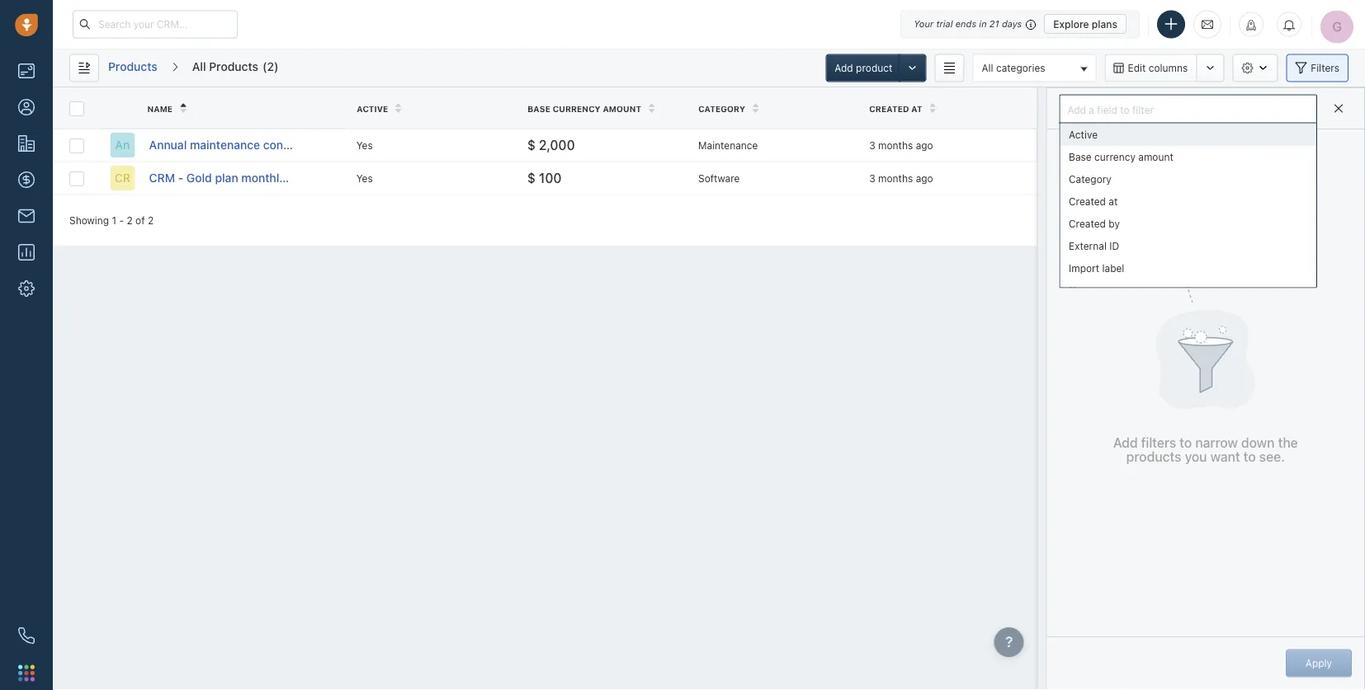 Task type: describe. For each thing, give the bounding box(es) containing it.
plan
[[215, 171, 238, 185]]

by
[[1108, 218, 1120, 229]]

$ 100
[[527, 170, 562, 186]]

want
[[1211, 450, 1240, 465]]

currency inside option
[[1094, 151, 1135, 163]]

email image
[[1202, 18, 1213, 31]]

in
[[979, 19, 987, 29]]

edit columns
[[1128, 62, 1188, 74]]

$ for $ 2,000
[[527, 137, 536, 153]]

base currency amount inside option
[[1069, 151, 1173, 163]]

1 horizontal spatial 2
[[148, 215, 154, 226]]

filters
[[1311, 62, 1340, 74]]

amount inside option
[[1138, 151, 1173, 163]]

0 vertical spatial name
[[147, 104, 173, 113]]

contract
[[263, 138, 309, 152]]

list box containing active
[[1059, 123, 1317, 302]]

explore
[[1053, 18, 1089, 30]]

2 for of
[[127, 215, 133, 226]]

100
[[539, 170, 562, 186]]

1 vertical spatial -
[[119, 215, 124, 226]]

all categories
[[982, 62, 1046, 73]]

2 for )
[[267, 60, 274, 73]]

your
[[914, 19, 934, 29]]

maintenance
[[698, 140, 758, 151]]

3 months ago for $ 2,000
[[869, 140, 933, 151]]

a
[[1090, 102, 1095, 114]]

base currency amount option
[[1060, 146, 1317, 168]]

months for 100
[[878, 173, 913, 184]]

software
[[698, 173, 740, 184]]

products
[[1127, 450, 1182, 465]]

ago for 100
[[916, 173, 933, 184]]

0 horizontal spatial base
[[527, 104, 550, 113]]

add for add filters to narrow down the products you want to see.
[[1113, 435, 1138, 451]]

add product button
[[826, 54, 902, 82]]

phone element
[[10, 620, 43, 653]]

see.
[[1259, 450, 1285, 465]]

external id option
[[1060, 235, 1317, 257]]

(
[[263, 60, 267, 73]]

created for created by "option"
[[1069, 218, 1106, 229]]

0 vertical spatial -
[[178, 171, 183, 185]]

the
[[1278, 435, 1298, 451]]

you
[[1185, 450, 1207, 465]]

id
[[1109, 240, 1119, 252]]

edit
[[1128, 62, 1146, 74]]

0 horizontal spatial amount
[[603, 104, 641, 113]]

add filters to narrow down the products you want to see.
[[1113, 435, 1298, 465]]

1 horizontal spatial to
[[1180, 435, 1192, 451]]

created by option
[[1060, 213, 1317, 235]]

2 products from the left
[[209, 60, 258, 73]]

all for all products ( 2 )
[[192, 60, 206, 73]]

created by
[[1069, 218, 1120, 229]]

0 vertical spatial (sample)
[[312, 138, 361, 152]]

category option
[[1060, 168, 1317, 190]]

$ for $ 100
[[527, 170, 536, 186]]

of
[[135, 215, 145, 226]]

1
[[112, 215, 116, 226]]

down
[[1241, 435, 1275, 451]]

created at option
[[1060, 190, 1317, 213]]

add product
[[835, 62, 893, 74]]

your trial ends in 21 days
[[914, 19, 1022, 29]]

showing
[[69, 215, 109, 226]]

gold
[[186, 171, 212, 185]]

base inside option
[[1069, 151, 1091, 163]]

3 months ago for $ 100
[[869, 173, 933, 184]]

all categories button
[[973, 54, 1097, 82]]

narrow
[[1196, 435, 1238, 451]]

explore plans link
[[1044, 14, 1127, 34]]

0 horizontal spatial at
[[911, 104, 922, 113]]

columns
[[1149, 62, 1188, 74]]

created at inside option
[[1069, 196, 1118, 207]]

import label
[[1069, 263, 1124, 274]]

monthly
[[241, 171, 286, 185]]

add a field to filter button
[[1059, 95, 1317, 123]]



Task type: vqa. For each thing, say whether or not it's contained in the screenshot.
the left to
yes



Task type: locate. For each thing, give the bounding box(es) containing it.
2
[[267, 60, 274, 73], [127, 215, 133, 226], [148, 215, 154, 226]]

0 horizontal spatial all
[[192, 60, 206, 73]]

1 3 from the top
[[869, 140, 876, 151]]

1 vertical spatial created at
[[1069, 196, 1118, 207]]

to inside dropdown button
[[1121, 102, 1131, 114]]

annual
[[149, 138, 187, 152]]

0 horizontal spatial to
[[1121, 102, 1131, 114]]

products inside products link
[[108, 60, 157, 73]]

0 horizontal spatial products
[[108, 60, 157, 73]]

Search your CRM... text field
[[73, 10, 238, 38]]

base currency amount up 2,000
[[527, 104, 641, 113]]

1 vertical spatial created
[[1069, 196, 1106, 207]]

1 vertical spatial category
[[1069, 173, 1111, 185]]

label
[[1102, 263, 1124, 274]]

0 vertical spatial 3
[[869, 140, 876, 151]]

currency down 'add a field to filter'
[[1094, 151, 1135, 163]]

1 horizontal spatial at
[[1108, 196, 1118, 207]]

1 horizontal spatial -
[[178, 171, 183, 185]]

crm - gold plan monthly (sample) link
[[149, 170, 337, 187]]

cr
[[115, 171, 131, 185]]

0 horizontal spatial active
[[356, 104, 388, 113]]

0 vertical spatial currency
[[552, 104, 600, 113]]

annual maintenance contract (sample) link
[[149, 137, 361, 154]]

2 yes from the top
[[356, 173, 373, 184]]

1 vertical spatial base currency amount
[[1069, 151, 1173, 163]]

base currency amount
[[527, 104, 641, 113], [1069, 151, 1173, 163]]

currency
[[552, 104, 600, 113], [1094, 151, 1135, 163]]

created at
[[869, 104, 922, 113], [1069, 196, 1118, 207]]

field
[[1098, 102, 1118, 114]]

created inside "option"
[[1069, 218, 1106, 229]]

2 $ from the top
[[527, 170, 536, 186]]

1 vertical spatial 3
[[869, 173, 876, 184]]

trial
[[936, 19, 953, 29]]

0 vertical spatial category
[[698, 104, 745, 113]]

ago
[[916, 140, 933, 151], [916, 173, 933, 184]]

0 vertical spatial active
[[356, 104, 388, 113]]

1 horizontal spatial base currency amount
[[1069, 151, 1173, 163]]

0 vertical spatial created at
[[869, 104, 922, 113]]

(sample)
[[312, 138, 361, 152], [289, 171, 337, 185]]

all left categories
[[982, 62, 994, 73]]

external id
[[1069, 240, 1119, 252]]

to right the field
[[1121, 102, 1131, 114]]

products left (
[[209, 60, 258, 73]]

created up created by
[[1069, 196, 1106, 207]]

name up 'annual'
[[147, 104, 173, 113]]

- right 1
[[119, 215, 124, 226]]

0 vertical spatial 3 months ago
[[869, 140, 933, 151]]

2 vertical spatial created
[[1069, 218, 1106, 229]]

maintenance
[[190, 138, 260, 152]]

add for add product
[[835, 62, 853, 74]]

1 vertical spatial name
[[1069, 285, 1096, 296]]

1 products from the left
[[108, 60, 157, 73]]

add inside add a field to filter dropdown button
[[1069, 102, 1087, 114]]

filters button
[[1286, 54, 1349, 82]]

category inside option
[[1069, 173, 1111, 185]]

2 horizontal spatial to
[[1244, 450, 1256, 465]]

1 vertical spatial base
[[1069, 151, 1091, 163]]

0 vertical spatial add
[[835, 62, 853, 74]]

yes for $ 2,000
[[356, 140, 373, 151]]

3 for 2,000
[[869, 140, 876, 151]]

1 vertical spatial months
[[878, 173, 913, 184]]

0 horizontal spatial 2
[[127, 215, 133, 226]]

2,000
[[539, 137, 575, 153]]

phone image
[[18, 628, 35, 645]]

all down search your crm... text box
[[192, 60, 206, 73]]

active
[[356, 104, 388, 113], [1069, 129, 1097, 140]]

2 horizontal spatial add
[[1113, 435, 1138, 451]]

1 horizontal spatial created at
[[1069, 196, 1118, 207]]

active inside option
[[1069, 129, 1097, 140]]

3 for 100
[[869, 173, 876, 184]]

created at up created by
[[1069, 196, 1118, 207]]

2 left of at top
[[127, 215, 133, 226]]

)
[[274, 60, 279, 73]]

crm - gold plan monthly (sample)
[[149, 171, 337, 185]]

0 vertical spatial ago
[[916, 140, 933, 151]]

2 3 months ago from the top
[[869, 173, 933, 184]]

$
[[527, 137, 536, 153], [527, 170, 536, 186]]

0 horizontal spatial category
[[698, 104, 745, 113]]

1 $ from the top
[[527, 137, 536, 153]]

2 ago from the top
[[916, 173, 933, 184]]

1 vertical spatial yes
[[356, 173, 373, 184]]

plans
[[1092, 18, 1118, 30]]

3
[[869, 140, 876, 151], [869, 173, 876, 184]]

- left gold
[[178, 171, 183, 185]]

1 horizontal spatial active
[[1069, 129, 1097, 140]]

products down search your crm... text box
[[108, 60, 157, 73]]

1 horizontal spatial amount
[[1138, 151, 1173, 163]]

2 3 from the top
[[869, 173, 876, 184]]

2 right of at top
[[148, 215, 154, 226]]

showing 1 - 2 of 2
[[69, 215, 154, 226]]

import
[[1069, 263, 1099, 274]]

1 horizontal spatial products
[[209, 60, 258, 73]]

-
[[178, 171, 183, 185], [119, 215, 124, 226]]

name down import
[[1069, 285, 1096, 296]]

add inside add filters to narrow down the products you want to see.
[[1113, 435, 1138, 451]]

ago for 2,000
[[916, 140, 933, 151]]

months for 2,000
[[878, 140, 913, 151]]

1 3 months ago from the top
[[869, 140, 933, 151]]

name option
[[1060, 279, 1317, 302]]

(sample) right contract
[[312, 138, 361, 152]]

categories
[[996, 62, 1046, 73]]

0 vertical spatial $
[[527, 137, 536, 153]]

currency up 2,000
[[552, 104, 600, 113]]

filter
[[1133, 102, 1155, 114]]

to
[[1121, 102, 1131, 114], [1180, 435, 1192, 451], [1244, 450, 1256, 465]]

1 months from the top
[[878, 140, 913, 151]]

1 horizontal spatial add
[[1069, 102, 1087, 114]]

filters
[[1141, 435, 1176, 451]]

0 vertical spatial base currency amount
[[527, 104, 641, 113]]

add for add a field to filter
[[1069, 102, 1087, 114]]

Add a field to filter search field
[[1064, 99, 1313, 122]]

explore plans
[[1053, 18, 1118, 30]]

to right filters
[[1180, 435, 1192, 451]]

created
[[869, 104, 909, 113], [1069, 196, 1106, 207], [1069, 218, 1106, 229]]

days
[[1002, 19, 1022, 29]]

all inside button
[[982, 62, 994, 73]]

1 vertical spatial at
[[1108, 196, 1118, 207]]

0 horizontal spatial -
[[119, 215, 124, 226]]

annual maintenance contract (sample)
[[149, 138, 361, 152]]

name inside 'option'
[[1069, 285, 1096, 296]]

2 horizontal spatial 2
[[267, 60, 274, 73]]

yes for $ 100
[[356, 173, 373, 184]]

product
[[856, 62, 893, 74]]

all
[[192, 60, 206, 73], [982, 62, 994, 73]]

$ 2,000
[[527, 137, 575, 153]]

2 months from the top
[[878, 173, 913, 184]]

0 horizontal spatial currency
[[552, 104, 600, 113]]

add left product
[[835, 62, 853, 74]]

all for all categories
[[982, 62, 994, 73]]

0 vertical spatial amount
[[603, 104, 641, 113]]

add a field to filter
[[1069, 102, 1155, 114]]

created at down product
[[869, 104, 922, 113]]

base
[[527, 104, 550, 113], [1069, 151, 1091, 163]]

ends
[[956, 19, 977, 29]]

products
[[108, 60, 157, 73], [209, 60, 258, 73]]

0 horizontal spatial base currency amount
[[527, 104, 641, 113]]

1 horizontal spatial base
[[1069, 151, 1091, 163]]

0 horizontal spatial created at
[[869, 104, 922, 113]]

$ left 2,000
[[527, 137, 536, 153]]

category
[[698, 104, 745, 113], [1069, 173, 1111, 185]]

add left a
[[1069, 102, 1087, 114]]

0 vertical spatial created
[[869, 104, 909, 113]]

2 up contract
[[267, 60, 274, 73]]

0 vertical spatial yes
[[356, 140, 373, 151]]

category up maintenance
[[698, 104, 745, 113]]

add inside add product button
[[835, 62, 853, 74]]

0 horizontal spatial add
[[835, 62, 853, 74]]

created down product
[[869, 104, 909, 113]]

1 horizontal spatial name
[[1069, 285, 1096, 296]]

1 vertical spatial active
[[1069, 129, 1097, 140]]

import label option
[[1060, 257, 1317, 279]]

an
[[115, 138, 130, 152]]

name
[[147, 104, 173, 113], [1069, 285, 1096, 296]]

0 vertical spatial at
[[911, 104, 922, 113]]

1 ago from the top
[[916, 140, 933, 151]]

created for created at option
[[1069, 196, 1106, 207]]

1 vertical spatial amount
[[1138, 151, 1173, 163]]

external
[[1069, 240, 1106, 252]]

yes
[[356, 140, 373, 151], [356, 173, 373, 184]]

add
[[835, 62, 853, 74], [1069, 102, 1087, 114], [1113, 435, 1138, 451]]

base up $ 2,000
[[527, 104, 550, 113]]

to left see.
[[1244, 450, 1256, 465]]

crm
[[149, 171, 175, 185]]

1 vertical spatial ago
[[916, 173, 933, 184]]

1 horizontal spatial currency
[[1094, 151, 1135, 163]]

at inside option
[[1108, 196, 1118, 207]]

1 vertical spatial $
[[527, 170, 536, 186]]

21
[[990, 19, 999, 29]]

at
[[911, 104, 922, 113], [1108, 196, 1118, 207]]

base currency amount down 'add a field to filter'
[[1069, 151, 1173, 163]]

amount
[[603, 104, 641, 113], [1138, 151, 1173, 163]]

list box
[[1059, 123, 1317, 302]]

3 months ago
[[869, 140, 933, 151], [869, 173, 933, 184]]

2 vertical spatial add
[[1113, 435, 1138, 451]]

products link
[[107, 54, 158, 82]]

base down a
[[1069, 151, 1091, 163]]

months
[[878, 140, 913, 151], [878, 173, 913, 184]]

$ left 100
[[527, 170, 536, 186]]

add left filters
[[1113, 435, 1138, 451]]

1 horizontal spatial all
[[982, 62, 994, 73]]

all products ( 2 )
[[192, 60, 279, 73]]

category up created by
[[1069, 173, 1111, 185]]

1 vertical spatial (sample)
[[289, 171, 337, 185]]

1 vertical spatial 3 months ago
[[869, 173, 933, 184]]

0 vertical spatial base
[[527, 104, 550, 113]]

1 horizontal spatial category
[[1069, 173, 1111, 185]]

freshworks switcher image
[[18, 666, 35, 682]]

0 vertical spatial months
[[878, 140, 913, 151]]

created inside option
[[1069, 196, 1106, 207]]

active option
[[1060, 123, 1317, 146]]

1 yes from the top
[[356, 140, 373, 151]]

edit columns button
[[1105, 54, 1196, 82]]

1 vertical spatial currency
[[1094, 151, 1135, 163]]

1 vertical spatial add
[[1069, 102, 1087, 114]]

(sample) down contract
[[289, 171, 337, 185]]

created up the "external"
[[1069, 218, 1106, 229]]

0 horizontal spatial name
[[147, 104, 173, 113]]



